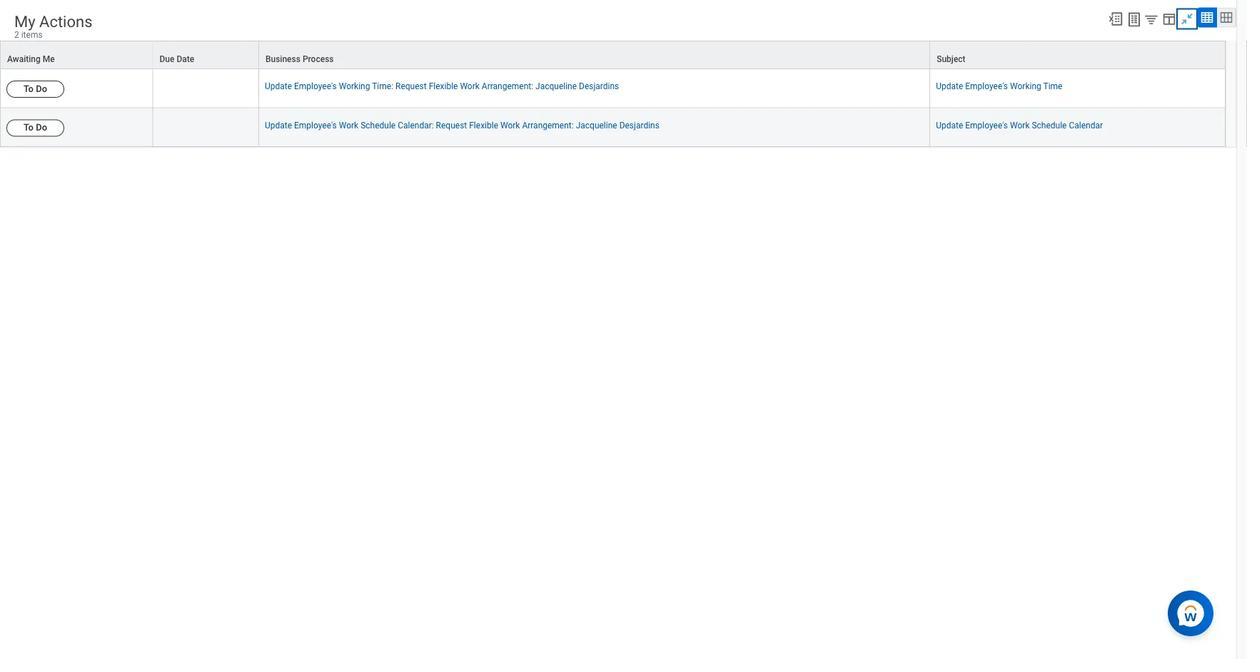 Task type: vqa. For each thing, say whether or not it's contained in the screenshot.
'status'
no



Task type: locate. For each thing, give the bounding box(es) containing it.
0 vertical spatial do
[[36, 83, 47, 94]]

0 horizontal spatial flexible
[[429, 81, 458, 91]]

0 vertical spatial arrangement:
[[482, 81, 533, 91]]

1 do from the top
[[36, 83, 47, 94]]

workday assistant region
[[1168, 585, 1219, 637]]

0 vertical spatial to
[[24, 83, 34, 94]]

select to filter grid data image
[[1144, 12, 1159, 27]]

update for update employee's work schedule calendar
[[936, 120, 963, 130]]

working left time
[[1010, 81, 1041, 91]]

schedule
[[361, 120, 396, 130], [1032, 120, 1067, 130]]

1 vertical spatial arrangement:
[[522, 120, 574, 130]]

1 horizontal spatial flexible
[[469, 120, 498, 130]]

1 to from the top
[[24, 83, 34, 94]]

2 schedule from the left
[[1032, 120, 1067, 130]]

my
[[14, 13, 35, 31]]

2 working from the left
[[1010, 81, 1041, 91]]

0 vertical spatial to do button
[[6, 81, 64, 98]]

1 cell from the top
[[153, 69, 259, 108]]

to do row
[[0, 69, 1226, 108], [0, 108, 1226, 147]]

arrangement:
[[482, 81, 533, 91], [522, 120, 574, 130]]

items
[[21, 30, 43, 40]]

flexible up update employee's work schedule calendar: request flexible work arrangement: jacqueline desjardins
[[429, 81, 458, 91]]

to for awaiting
[[24, 83, 34, 94]]

update employee's work schedule calendar: request flexible work arrangement: jacqueline desjardins link
[[265, 120, 660, 130]]

cell
[[153, 69, 259, 108], [153, 108, 259, 147]]

employee's
[[294, 81, 337, 91], [965, 81, 1008, 91], [294, 120, 337, 130], [965, 120, 1008, 130]]

click to view/edit grid preferences image
[[1161, 11, 1177, 27]]

process
[[303, 54, 334, 64]]

calendar
[[1069, 120, 1103, 130]]

update
[[265, 81, 292, 91], [936, 81, 963, 91], [265, 120, 292, 130], [936, 120, 963, 130]]

request right time: on the left of page
[[395, 81, 427, 91]]

1 horizontal spatial request
[[436, 120, 467, 130]]

to
[[24, 83, 34, 94], [24, 122, 34, 133]]

1 to do button from the top
[[6, 81, 64, 98]]

working
[[339, 81, 370, 91], [1010, 81, 1041, 91]]

1 vertical spatial to do button
[[6, 120, 64, 137]]

subject
[[937, 54, 966, 64]]

work
[[460, 81, 480, 91], [339, 120, 358, 130], [500, 120, 520, 130], [1010, 120, 1030, 130]]

desjardins
[[579, 81, 619, 91], [619, 120, 660, 130]]

2 to do button from the top
[[6, 120, 64, 137]]

1 vertical spatial desjardins
[[619, 120, 660, 130]]

flexible
[[429, 81, 458, 91], [469, 120, 498, 130]]

1 vertical spatial request
[[436, 120, 467, 130]]

subject button
[[930, 42, 1225, 69]]

cell down date
[[153, 108, 259, 147]]

1 working from the left
[[339, 81, 370, 91]]

row
[[0, 41, 1226, 69]]

schedule left calendar:
[[361, 120, 396, 130]]

schedule for calendar
[[1032, 120, 1067, 130]]

2 to do row from the top
[[0, 108, 1226, 147]]

2 to from the top
[[24, 122, 34, 133]]

to do
[[24, 83, 47, 94], [24, 122, 47, 133]]

working for time
[[1010, 81, 1041, 91]]

date
[[177, 54, 194, 64]]

1 schedule from the left
[[361, 120, 396, 130]]

1 horizontal spatial working
[[1010, 81, 1041, 91]]

0 vertical spatial desjardins
[[579, 81, 619, 91]]

schedule for calendar:
[[361, 120, 396, 130]]

request
[[395, 81, 427, 91], [436, 120, 467, 130]]

1 horizontal spatial schedule
[[1032, 120, 1067, 130]]

1 to do from the top
[[24, 83, 47, 94]]

time
[[1043, 81, 1062, 91]]

2 to do from the top
[[24, 122, 47, 133]]

do
[[36, 83, 47, 94], [36, 122, 47, 133]]

0 vertical spatial to do
[[24, 83, 47, 94]]

employee's for update employee's work schedule calendar
[[965, 120, 1008, 130]]

update for update employee's work schedule calendar: request flexible work arrangement: jacqueline desjardins
[[265, 120, 292, 130]]

2 cell from the top
[[153, 108, 259, 147]]

update for update employee's working time
[[936, 81, 963, 91]]

update employee's work schedule calendar link
[[936, 120, 1103, 130]]

due
[[160, 54, 174, 64]]

1 vertical spatial flexible
[[469, 120, 498, 130]]

me
[[43, 54, 55, 64]]

0 horizontal spatial request
[[395, 81, 427, 91]]

awaiting
[[7, 54, 41, 64]]

jacqueline
[[535, 81, 577, 91], [576, 120, 617, 130]]

to do button
[[6, 81, 64, 98], [6, 120, 64, 137]]

0 vertical spatial request
[[395, 81, 427, 91]]

0 horizontal spatial working
[[339, 81, 370, 91]]

request right calendar:
[[436, 120, 467, 130]]

row containing awaiting me
[[0, 41, 1226, 69]]

cell down due date popup button
[[153, 69, 259, 108]]

to do button for awaiting
[[6, 81, 64, 98]]

1 vertical spatial to
[[24, 122, 34, 133]]

toolbar
[[1101, 8, 1236, 30]]

2 do from the top
[[36, 122, 47, 133]]

update for update employee's working time: request flexible work arrangement: jacqueline desjardins
[[265, 81, 292, 91]]

1 vertical spatial to do
[[24, 122, 47, 133]]

1 vertical spatial do
[[36, 122, 47, 133]]

expand table image
[[1219, 10, 1234, 25]]

update employee's working time: request flexible work arrangement: jacqueline desjardins
[[265, 81, 619, 91]]

my actions 2 items
[[14, 13, 92, 40]]

table image
[[1200, 10, 1214, 25]]

flexible down update employee's working time: request flexible work arrangement: jacqueline desjardins link
[[469, 120, 498, 130]]

cell for update employee's working time: request flexible work arrangement: jacqueline desjardins
[[153, 69, 259, 108]]

business
[[266, 54, 300, 64]]

working left time: on the left of page
[[339, 81, 370, 91]]

schedule left calendar
[[1032, 120, 1067, 130]]

0 horizontal spatial schedule
[[361, 120, 396, 130]]

do for do
[[36, 122, 47, 133]]



Task type: describe. For each thing, give the bounding box(es) containing it.
to do button for to
[[6, 120, 64, 137]]

time:
[[372, 81, 393, 91]]

employee's for update employee's work schedule calendar: request flexible work arrangement: jacqueline desjardins
[[294, 120, 337, 130]]

awaiting me
[[7, 54, 55, 64]]

due date
[[160, 54, 194, 64]]

update employee's working time
[[936, 81, 1062, 91]]

to do for awaiting
[[24, 83, 47, 94]]

1 to do row from the top
[[0, 69, 1226, 108]]

shrink image
[[1179, 11, 1195, 27]]

export to worksheets image
[[1126, 11, 1143, 28]]

to for to
[[24, 122, 34, 133]]

employee's for update employee's working time
[[965, 81, 1008, 91]]

update employee's work schedule calendar: request flexible work arrangement: jacqueline desjardins
[[265, 120, 660, 130]]

export to excel image
[[1108, 11, 1124, 27]]

update employee's working time link
[[936, 81, 1062, 91]]

employee's for update employee's working time: request flexible work arrangement: jacqueline desjardins
[[294, 81, 337, 91]]

actions
[[39, 13, 92, 31]]

awaiting me button
[[1, 42, 152, 69]]

cell for update employee's work schedule calendar: request flexible work arrangement: jacqueline desjardins
[[153, 108, 259, 147]]

calendar:
[[398, 120, 434, 130]]

2
[[14, 30, 19, 40]]

0 vertical spatial jacqueline
[[535, 81, 577, 91]]

working for time:
[[339, 81, 370, 91]]

update employee's working time: request flexible work arrangement: jacqueline desjardins link
[[265, 81, 619, 91]]

business process
[[266, 54, 334, 64]]

0 vertical spatial flexible
[[429, 81, 458, 91]]

due date button
[[153, 42, 258, 69]]

1 vertical spatial jacqueline
[[576, 120, 617, 130]]

to do for to
[[24, 122, 47, 133]]

business process button
[[259, 42, 930, 69]]

do for me
[[36, 83, 47, 94]]

update employee's work schedule calendar
[[936, 120, 1103, 130]]



